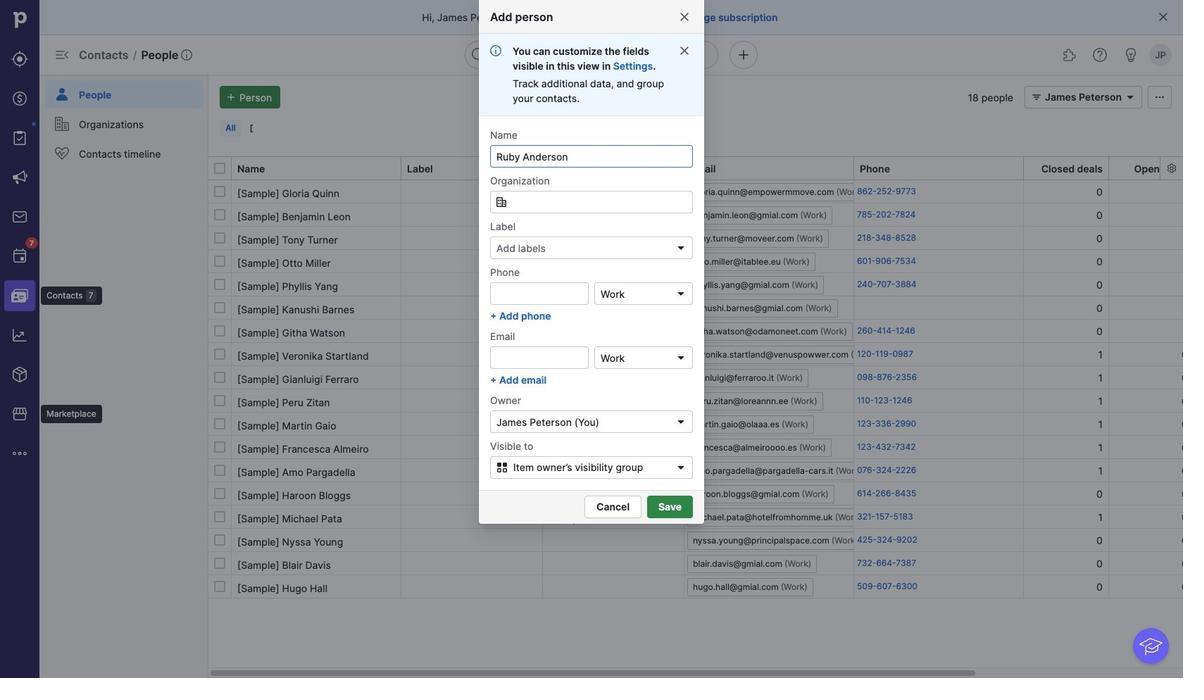 Task type: vqa. For each thing, say whether or not it's contained in the screenshot.
Pipeline Icon
no



Task type: locate. For each thing, give the bounding box(es) containing it.
3 size s image from the top
[[214, 279, 225, 290]]

color undefined image
[[54, 86, 70, 103], [54, 145, 70, 162]]

2 color undefined image from the top
[[54, 145, 70, 162]]

color primary image
[[1123, 92, 1139, 103], [496, 197, 507, 208], [676, 242, 687, 254], [676, 416, 687, 428]]

deals image
[[11, 90, 28, 107]]

close image
[[679, 11, 691, 23]]

more image
[[11, 445, 28, 462]]

None text field
[[490, 145, 693, 168], [490, 283, 589, 305], [490, 145, 693, 168], [490, 283, 589, 305]]

7 size s image from the top
[[214, 558, 225, 569]]

leads image
[[11, 51, 28, 68]]

1 color undefined image from the top
[[54, 86, 70, 103]]

0 vertical spatial color undefined image
[[54, 86, 70, 103]]

11 size s image from the top
[[214, 581, 225, 593]]

6 size s image from the top
[[214, 395, 225, 407]]

dialog
[[0, 0, 1184, 679]]

home image
[[9, 9, 30, 30]]

1 size s image from the top
[[214, 186, 225, 197]]

products image
[[11, 366, 28, 383]]

1 vertical spatial menu item
[[0, 276, 39, 316]]

menu item
[[39, 75, 209, 109], [0, 276, 39, 316]]

color undefined image down sales inbox icon
[[11, 248, 28, 265]]

color undefined image down deals "image" in the left of the page
[[11, 130, 28, 147]]

menu
[[0, 0, 102, 679], [39, 75, 209, 679]]

None text field
[[490, 191, 693, 214], [490, 347, 589, 369], [490, 191, 693, 214], [490, 347, 589, 369]]

6 size s image from the top
[[214, 512, 225, 523]]

color undefined image
[[54, 116, 70, 132], [11, 130, 28, 147], [11, 248, 28, 265]]

None field
[[490, 191, 693, 214], [595, 283, 693, 305], [595, 347, 693, 369], [490, 411, 693, 433], [490, 191, 693, 214], [595, 283, 693, 305], [595, 347, 693, 369], [490, 411, 693, 433]]

1 vertical spatial color undefined image
[[54, 145, 70, 162]]

marketplace image
[[11, 406, 28, 423]]

size s image
[[214, 186, 225, 197], [214, 256, 225, 267], [214, 302, 225, 314], [214, 349, 225, 360], [214, 372, 225, 383], [214, 395, 225, 407], [214, 419, 225, 430], [214, 465, 225, 476], [214, 488, 225, 500], [214, 535, 225, 546], [214, 581, 225, 593]]

color undefined image down menu toggle "icon"
[[54, 116, 70, 132]]

10 size s image from the top
[[214, 535, 225, 546]]

4 size s image from the top
[[214, 326, 225, 337]]

color primary image
[[1158, 11, 1170, 23], [679, 45, 691, 56], [1029, 92, 1046, 103], [1152, 92, 1169, 103], [214, 163, 225, 174], [676, 288, 687, 299], [676, 352, 687, 364], [494, 462, 511, 474], [673, 462, 690, 474]]

5 size s image from the top
[[214, 442, 225, 453]]

quick add image
[[736, 47, 753, 63]]

size s image
[[214, 209, 225, 221], [214, 233, 225, 244], [214, 279, 225, 290], [214, 326, 225, 337], [214, 442, 225, 453], [214, 512, 225, 523], [214, 558, 225, 569]]

insights image
[[11, 327, 28, 344]]

info image
[[181, 49, 193, 61]]

1 size s image from the top
[[214, 209, 225, 221]]

contacts image
[[11, 288, 28, 304]]

0 vertical spatial menu item
[[39, 75, 209, 109]]



Task type: describe. For each thing, give the bounding box(es) containing it.
sales assistant image
[[1123, 47, 1140, 63]]

sales inbox image
[[11, 209, 28, 225]]

7 size s image from the top
[[214, 419, 225, 430]]

color primary inverted image
[[223, 92, 240, 103]]

9 size s image from the top
[[214, 488, 225, 500]]

color info image
[[490, 45, 502, 56]]

3 size s image from the top
[[214, 302, 225, 314]]

4 size s image from the top
[[214, 349, 225, 360]]

quick help image
[[1092, 47, 1109, 63]]

campaigns image
[[11, 169, 28, 186]]

menu toggle image
[[54, 47, 70, 63]]

2 size s image from the top
[[214, 233, 225, 244]]

8 size s image from the top
[[214, 465, 225, 476]]

knowledge center bot, also known as kc bot is an onboarding assistant that allows you to see the list of onboarding items in one place for quick and easy reference. this improves your in-app experience. image
[[1134, 629, 1170, 665]]

2 size s image from the top
[[214, 256, 225, 267]]

5 size s image from the top
[[214, 372, 225, 383]]

Search Pipedrive field
[[465, 41, 719, 69]]



